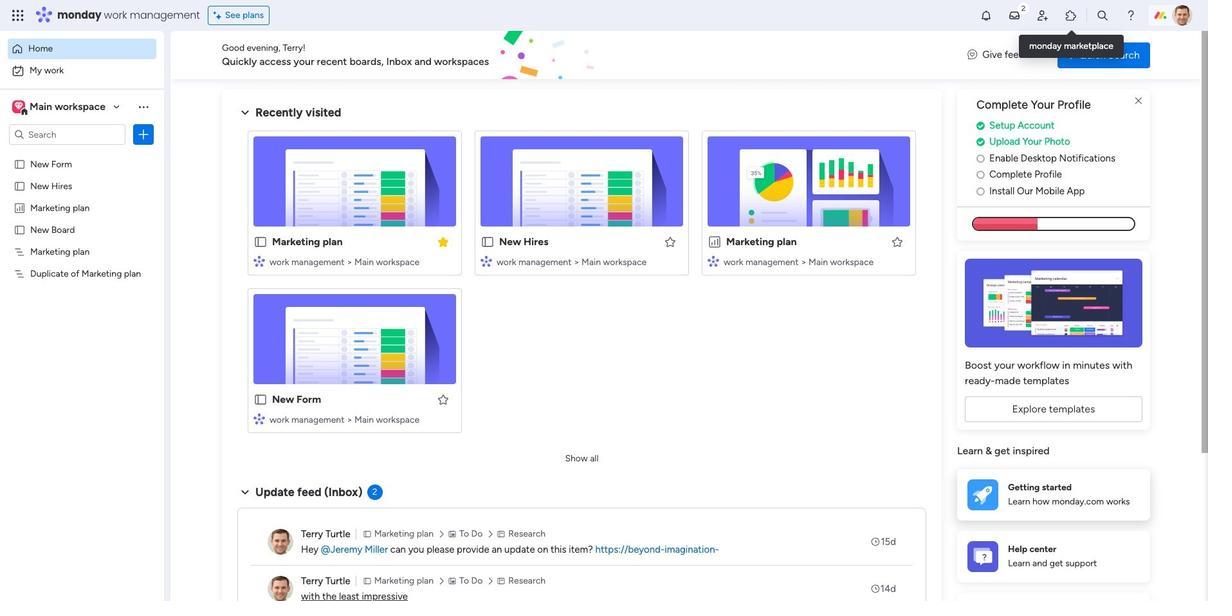 Task type: locate. For each thing, give the bounding box(es) containing it.
terry turtle image right help image
[[1173, 5, 1193, 26]]

public board image inside quick search results list box
[[481, 235, 495, 249]]

1 vertical spatial circle o image
[[977, 170, 985, 180]]

2 element
[[367, 485, 383, 500]]

1 horizontal spatial terry turtle image
[[1173, 5, 1193, 26]]

option
[[8, 39, 156, 59], [8, 61, 156, 81], [0, 152, 164, 155]]

close recently visited image
[[238, 105, 253, 120]]

add to favorites image
[[664, 235, 677, 248], [892, 235, 904, 248], [437, 393, 450, 406]]

terry turtle image
[[1173, 5, 1193, 26], [268, 576, 294, 601]]

terry turtle image down terry turtle icon
[[268, 576, 294, 601]]

see plans image
[[214, 8, 225, 23]]

workspace image
[[12, 100, 25, 114]]

select product image
[[12, 9, 24, 22]]

1 vertical spatial public board image
[[481, 235, 495, 249]]

public board image up public dashboard image
[[14, 180, 26, 192]]

workspace options image
[[137, 100, 150, 113]]

public board image
[[14, 158, 26, 170], [14, 223, 26, 236], [254, 235, 268, 249], [254, 393, 268, 407]]

0 horizontal spatial terry turtle image
[[268, 576, 294, 601]]

v2 bolt switch image
[[1069, 48, 1076, 62]]

dapulse x slim image
[[1132, 93, 1147, 109]]

1 circle o image from the top
[[977, 154, 985, 163]]

0 vertical spatial public board image
[[14, 180, 26, 192]]

0 vertical spatial circle o image
[[977, 154, 985, 163]]

0 horizontal spatial public board image
[[14, 180, 26, 192]]

options image
[[137, 128, 150, 141]]

2 horizontal spatial add to favorites image
[[892, 235, 904, 248]]

1 horizontal spatial public board image
[[481, 235, 495, 249]]

3 circle o image from the top
[[977, 187, 985, 196]]

public board image right remove from favorites icon on the top of the page
[[481, 235, 495, 249]]

2 image
[[1018, 1, 1030, 15]]

help center element
[[958, 531, 1151, 582]]

circle o image
[[977, 154, 985, 163], [977, 170, 985, 180], [977, 187, 985, 196]]

getting started element
[[958, 469, 1151, 521]]

public board image
[[14, 180, 26, 192], [481, 235, 495, 249]]

0 vertical spatial terry turtle image
[[1173, 5, 1193, 26]]

public dashboard image
[[14, 201, 26, 214]]

list box
[[0, 150, 164, 458]]

help image
[[1125, 9, 1138, 22]]

2 circle o image from the top
[[977, 170, 985, 180]]

templates image image
[[969, 259, 1139, 348]]

update feed image
[[1009, 9, 1022, 22]]

search everything image
[[1097, 9, 1110, 22]]

2 vertical spatial circle o image
[[977, 187, 985, 196]]

quick search results list box
[[238, 120, 927, 449]]

check circle image
[[977, 121, 985, 131]]



Task type: vqa. For each thing, say whether or not it's contained in the screenshot.
Quick search results list box
yes



Task type: describe. For each thing, give the bounding box(es) containing it.
1 vertical spatial option
[[8, 61, 156, 81]]

workspace image
[[14, 100, 23, 114]]

1 horizontal spatial add to favorites image
[[664, 235, 677, 248]]

notifications image
[[980, 9, 993, 22]]

terry turtle image
[[268, 529, 294, 555]]

0 horizontal spatial add to favorites image
[[437, 393, 450, 406]]

2 vertical spatial option
[[0, 152, 164, 155]]

close update feed (inbox) image
[[238, 485, 253, 500]]

monday marketplace image
[[1065, 9, 1078, 22]]

Search in workspace field
[[27, 127, 108, 142]]

workspace selection element
[[12, 99, 108, 116]]

0 vertical spatial option
[[8, 39, 156, 59]]

v2 user feedback image
[[968, 48, 978, 62]]

check circle image
[[977, 137, 985, 147]]

invite members image
[[1037, 9, 1050, 22]]

public dashboard image
[[708, 235, 722, 249]]

1 vertical spatial terry turtle image
[[268, 576, 294, 601]]

remove from favorites image
[[437, 235, 450, 248]]



